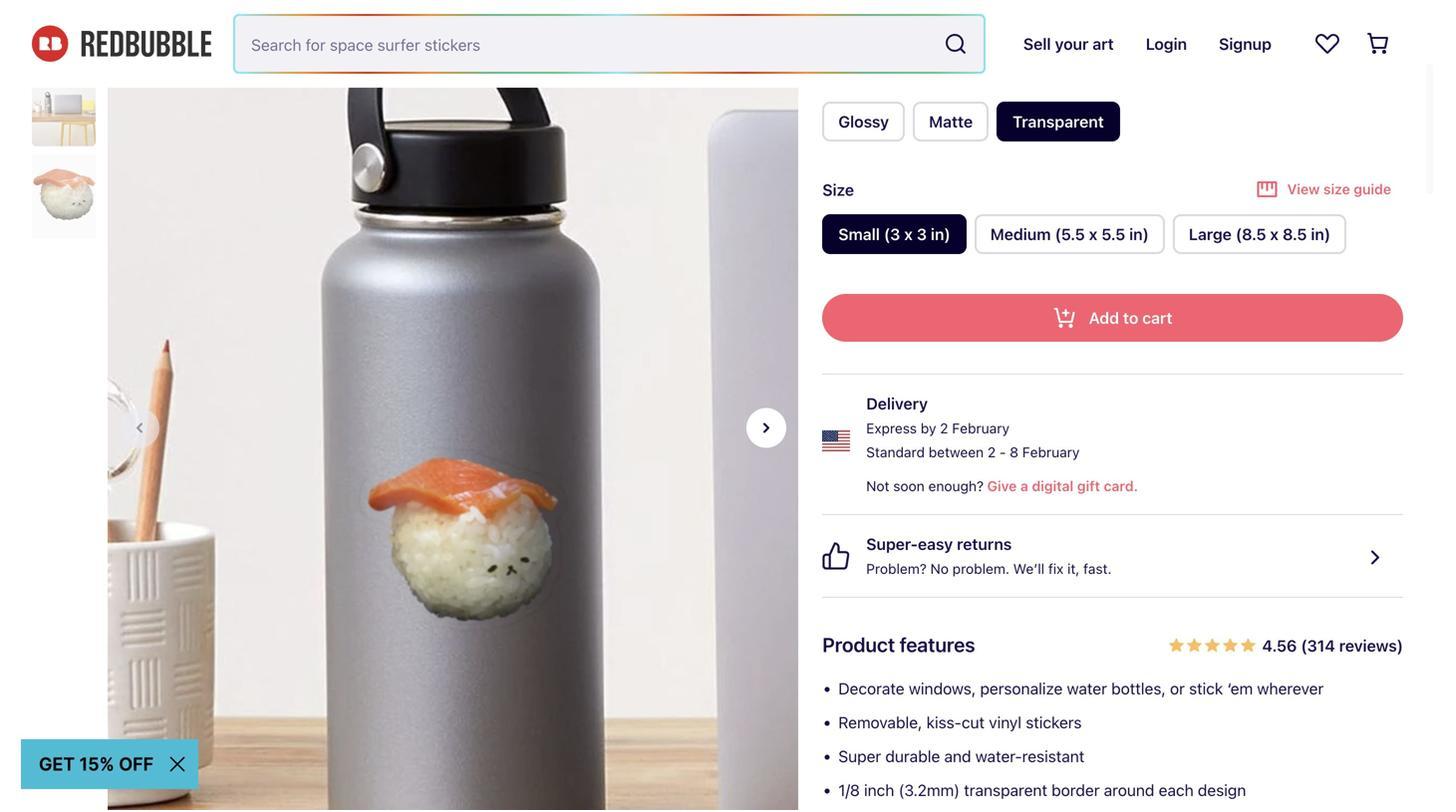 Task type: describe. For each thing, give the bounding box(es) containing it.
-
[[1000, 444, 1006, 461]]

windows,
[[909, 679, 976, 698]]

each
[[1159, 781, 1194, 800]]

between
[[929, 444, 984, 461]]

decorate
[[839, 679, 905, 698]]

when
[[866, 13, 905, 32]]

Search term search field
[[235, 16, 936, 72]]

delivery express by 2 february standard between 2 - 8 february
[[867, 394, 1080, 461]]

or
[[1170, 679, 1185, 698]]

decorate windows, personalize water bottles, or stick 'em wherever
[[839, 679, 1324, 698]]

not
[[867, 478, 890, 494]]

digital
[[1032, 478, 1074, 494]]

you
[[909, 13, 935, 32]]

cut
[[962, 713, 985, 732]]

no
[[931, 561, 949, 577]]

bottles,
[[1112, 679, 1166, 698]]

8
[[1010, 444, 1019, 461]]

delivery
[[867, 394, 928, 413]]

gift
[[1077, 478, 1101, 494]]

by
[[921, 420, 937, 437]]

not soon enough? give a digital gift card.
[[867, 478, 1139, 494]]

super durable and water-resistant
[[839, 747, 1085, 766]]

personalize
[[980, 679, 1063, 698]]

4.56
[[1263, 637, 1297, 655]]

flag of us image
[[823, 427, 851, 455]]

water
[[1067, 679, 1107, 698]]

super-easy returns problem? no problem. we'll fix it, fast.
[[867, 535, 1112, 577]]

kiss-
[[927, 713, 962, 732]]

size
[[823, 180, 854, 199]]

'em
[[1228, 679, 1253, 698]]

super
[[839, 747, 881, 766]]

enough?
[[929, 478, 984, 494]]

returns
[[957, 535, 1012, 554]]

fast.
[[1084, 561, 1112, 577]]

design
[[1198, 781, 1247, 800]]

0 vertical spatial 2
[[940, 420, 949, 437]]

inch
[[864, 781, 895, 800]]

wherever
[[1258, 679, 1324, 698]]



Task type: locate. For each thing, give the bounding box(es) containing it.
express
[[867, 420, 917, 437]]

soon
[[894, 478, 925, 494]]

water-
[[976, 747, 1023, 766]]

and
[[945, 747, 972, 766]]

february up -
[[952, 420, 1010, 437]]

reviews)
[[1340, 637, 1404, 655]]

give a digital gift card. link
[[984, 475, 1139, 498]]

$1.62
[[823, 13, 862, 32]]

4.56 (314 reviews) link
[[1169, 630, 1404, 660]]

finish option group
[[823, 102, 1404, 150]]

february
[[952, 420, 1010, 437], [1023, 444, 1080, 461]]

0 horizontal spatial february
[[952, 420, 1010, 437]]

2 right by
[[940, 420, 949, 437]]

border
[[1052, 781, 1100, 800]]

10+
[[971, 13, 997, 32]]

buy
[[940, 13, 966, 32]]

removable,
[[839, 713, 923, 732]]

1 horizontal spatial 2
[[988, 444, 996, 461]]

easy
[[918, 535, 953, 554]]

removable, kiss-cut vinyl stickers
[[839, 713, 1082, 732]]

2
[[940, 420, 949, 437], [988, 444, 996, 461]]

problem?
[[867, 561, 927, 577]]

1 vertical spatial 2
[[988, 444, 996, 461]]

we'll
[[1014, 561, 1045, 577]]

1/8
[[839, 781, 860, 800]]

give
[[988, 478, 1017, 494]]

resistant
[[1023, 747, 1085, 766]]

around
[[1104, 781, 1155, 800]]

redbubble logo image
[[32, 26, 211, 62]]

vinyl
[[989, 713, 1022, 732]]

None field
[[235, 16, 984, 72]]

standard
[[867, 444, 925, 461]]

(314
[[1301, 637, 1336, 655]]

4.56 (314 reviews)
[[1263, 637, 1404, 655]]

(3.2mm)
[[899, 781, 960, 800]]

card.
[[1104, 478, 1139, 494]]

stickers
[[1026, 713, 1082, 732]]

2 left -
[[988, 444, 996, 461]]

0 horizontal spatial 2
[[940, 420, 949, 437]]

1 vertical spatial february
[[1023, 444, 1080, 461]]

super-
[[867, 535, 918, 554]]

product features
[[823, 633, 976, 656]]

0 vertical spatial february
[[952, 420, 1010, 437]]

product
[[823, 633, 895, 656]]

durable
[[886, 747, 940, 766]]

transparent
[[964, 781, 1048, 800]]

it,
[[1068, 561, 1080, 577]]

fix
[[1049, 561, 1064, 577]]

$1.62 when you buy 10+
[[823, 13, 997, 32]]

None radio
[[997, 102, 1120, 142], [823, 214, 967, 254], [975, 214, 1165, 254], [997, 102, 1120, 142], [823, 214, 967, 254], [975, 214, 1165, 254]]

1/8 inch (3.2mm) transparent border around each design
[[839, 781, 1247, 800]]

None radio
[[823, 102, 905, 142], [913, 102, 989, 142], [1173, 214, 1347, 254], [823, 102, 905, 142], [913, 102, 989, 142], [1173, 214, 1347, 254]]

size option group
[[823, 214, 1404, 262]]

finish
[[823, 71, 867, 90]]

february up digital on the bottom of page
[[1023, 444, 1080, 461]]

stick
[[1189, 679, 1223, 698]]

features
[[900, 633, 976, 656]]

problem.
[[953, 561, 1010, 577]]

1 horizontal spatial february
[[1023, 444, 1080, 461]]

a
[[1021, 478, 1029, 494]]



Task type: vqa. For each thing, say whether or not it's contained in the screenshot.
stick on the bottom of the page
yes



